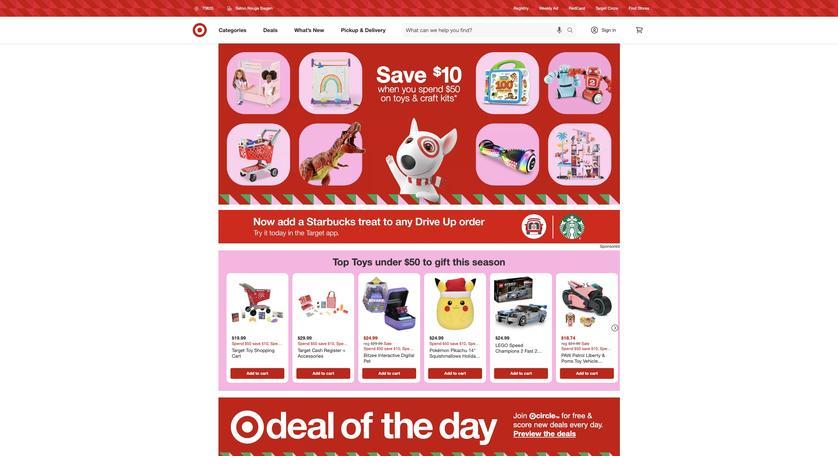 Task type: describe. For each thing, give the bounding box(es) containing it.
$19.99
[[232, 335, 246, 341]]

baton rouge siegen
[[235, 6, 273, 11]]

target cash register + accessories
[[298, 348, 345, 359]]

rouge
[[247, 6, 259, 11]]

target deal of the day image
[[218, 398, 620, 456]]

when
[[378, 83, 399, 94]]

toy inside paw patrol liberty & poms toy vehicle playset
[[574, 358, 581, 364]]

pet
[[364, 358, 370, 364]]

target for target circle
[[596, 6, 607, 11]]

weekly
[[539, 6, 552, 11]]

day.
[[590, 420, 603, 429]]

pickup & delivery link
[[335, 23, 394, 37]]

nissan
[[512, 354, 526, 360]]

toys
[[352, 256, 372, 268]]

+
[[343, 348, 345, 353]]

add to cart button for target cash register + accessories
[[296, 368, 350, 379]]

deals
[[263, 27, 278, 33]]

save $10
[[376, 61, 462, 88]]

save
[[376, 61, 427, 88]]

the
[[544, 429, 555, 438]]

& right pickup
[[360, 27, 363, 33]]

on
[[381, 92, 391, 104]]

add for target cash register + accessories
[[312, 371, 320, 376]]

target circle
[[596, 6, 618, 11]]

accessories
[[298, 353, 323, 359]]

kits*
[[441, 92, 457, 104]]

$50 for spend
[[446, 83, 460, 94]]

weekly ad link
[[539, 5, 558, 11]]

baton
[[235, 6, 246, 11]]

add to cart for bitzee interactive digital pet
[[378, 371, 400, 376]]

categories link
[[213, 23, 255, 37]]

paw patrol liberty & poms toy vehicle playset
[[561, 353, 605, 370]]

gift
[[435, 256, 450, 268]]

lego speed champions 2 fast 2 furious nissan skyline gt-r (r34) 76917 image
[[493, 276, 549, 333]]

cart
[[232, 353, 241, 359]]

siegen
[[260, 6, 273, 11]]

cart for target toy shopping cart
[[260, 371, 268, 376]]

in
[[612, 27, 616, 33]]

(r34)
[[507, 360, 518, 366]]

14"
[[468, 348, 476, 353]]

circle
[[536, 411, 555, 420]]

$24.99 lego speed champions 2 fast 2 furious nissan skyline gt-r (r34) 76917
[[495, 335, 543, 366]]

stores
[[638, 6, 649, 11]]

fast
[[524, 348, 533, 354]]

add to cart button for bitzee interactive digital pet
[[362, 368, 416, 379]]

pikachu
[[450, 348, 467, 353]]

r
[[503, 360, 506, 366]]

what's new
[[294, 27, 324, 33]]

add to cart for target toy shopping cart
[[247, 371, 268, 376]]

find stores link
[[629, 5, 649, 11]]

add to cart button for pokémon pikachu 14" squishmallows holiday plush
[[428, 368, 482, 379]]

cart for lego speed champions 2 fast 2 furious nissan skyline gt-r (r34) 76917
[[524, 371, 532, 376]]

to for pokémon pikachu 14" squishmallows holiday plush
[[453, 371, 457, 376]]

add to cart button for target toy shopping cart
[[230, 368, 284, 379]]

deals link
[[258, 23, 286, 37]]

sale for $18.74
[[581, 341, 589, 346]]

lego
[[495, 343, 508, 348]]

add for pokémon pikachu 14" squishmallows holiday plush
[[444, 371, 452, 376]]

$24.99 for $24.99 reg $29.99 sale
[[364, 335, 378, 341]]

add for lego speed champions 2 fast 2 furious nissan skyline gt-r (r34) 76917
[[510, 371, 518, 376]]

poms
[[561, 358, 573, 364]]

target cash register + accessories image
[[295, 276, 351, 333]]

top toys under $50 to gift this season
[[333, 256, 505, 268]]

reg for $18.74
[[561, 341, 567, 346]]

to for paw patrol liberty & poms toy vehicle playset
[[585, 371, 589, 376]]

& inside paw patrol liberty & poms toy vehicle playset
[[602, 353, 605, 358]]

liberty
[[586, 353, 600, 358]]

sale for $24.99
[[384, 341, 391, 346]]

delivery
[[365, 27, 386, 33]]

new
[[313, 27, 324, 33]]

toys
[[393, 92, 410, 104]]

register
[[324, 348, 341, 353]]

playset
[[561, 364, 576, 370]]

preview
[[513, 429, 541, 438]]

target toy shopping cart image
[[229, 276, 286, 333]]

bitzee
[[364, 353, 377, 358]]

new
[[534, 420, 548, 429]]

registry
[[514, 6, 529, 11]]

76917
[[520, 360, 533, 366]]

reg for $24.99
[[364, 341, 369, 346]]

add for bitzee interactive digital pet
[[378, 371, 386, 376]]

to for lego speed champions 2 fast 2 furious nissan skyline gt-r (r34) 76917
[[519, 371, 523, 376]]

70820
[[202, 6, 213, 11]]

for
[[561, 411, 570, 420]]

plush
[[429, 359, 441, 365]]

deals down tm
[[550, 420, 568, 429]]

for free & score new deals every day. preview the deals
[[513, 411, 603, 438]]

gt-
[[495, 360, 503, 366]]

bitzee interactive digital pet image
[[361, 276, 417, 333]]

add for paw patrol liberty & poms toy vehicle playset
[[576, 371, 584, 376]]

top
[[333, 256, 349, 268]]

$10
[[433, 61, 462, 88]]

sign
[[602, 27, 611, 33]]

join ◎ circle tm
[[513, 411, 559, 420]]

pokémon pikachu 14" squishmallows holiday plush
[[429, 348, 478, 365]]

pickup & delivery
[[341, 27, 386, 33]]

0 horizontal spatial $29.99
[[298, 335, 312, 341]]

interactive
[[378, 353, 400, 358]]

$18.74 reg $24.99 sale
[[561, 335, 589, 346]]

baton rouge siegen button
[[223, 2, 277, 14]]



Task type: locate. For each thing, give the bounding box(es) containing it.
1 horizontal spatial toy
[[574, 358, 581, 364]]

$24.99 inside $24.99 reg $29.99 sale
[[364, 335, 378, 341]]

$50 for under
[[405, 256, 420, 268]]

to down target toy shopping cart
[[255, 371, 259, 376]]

add to cart for lego speed champions 2 fast 2 furious nissan skyline gt-r (r34) 76917
[[510, 371, 532, 376]]

target up accessories at the bottom of page
[[298, 348, 310, 353]]

1 horizontal spatial target
[[298, 348, 310, 353]]

sign in link
[[585, 23, 626, 37]]

add down target toy shopping cart
[[247, 371, 254, 376]]

◎
[[529, 412, 536, 420]]

deals right the
[[557, 429, 576, 438]]

deals
[[550, 420, 568, 429], [557, 429, 576, 438]]

$24.99 for $24.99
[[429, 335, 443, 341]]

1 horizontal spatial $29.99
[[370, 341, 383, 346]]

add to cart button down bitzee interactive digital pet
[[362, 368, 416, 379]]

add to cart down target cash register + accessories
[[312, 371, 334, 376]]

when you spend $50 on toys & craft kits*
[[378, 83, 460, 104]]

circle
[[608, 6, 618, 11]]

2 reg from the left
[[561, 341, 567, 346]]

1 horizontal spatial sale
[[581, 341, 589, 346]]

add to cart button down target toy shopping cart
[[230, 368, 284, 379]]

$18.74
[[561, 335, 575, 341]]

target toy shopping cart
[[232, 348, 274, 359]]

cart
[[260, 371, 268, 376], [326, 371, 334, 376], [392, 371, 400, 376], [458, 371, 466, 376], [524, 371, 532, 376], [590, 371, 598, 376]]

1 add to cart button from the left
[[230, 368, 284, 379]]

1 horizontal spatial reg
[[561, 341, 567, 346]]

toy down patrol
[[574, 358, 581, 364]]

weekly ad
[[539, 6, 558, 11]]

1 add to cart from the left
[[247, 371, 268, 376]]

0 horizontal spatial $50
[[405, 256, 420, 268]]

$50
[[446, 83, 460, 94], [405, 256, 420, 268]]

$24.99 up lego
[[495, 335, 509, 341]]

add for target toy shopping cart
[[247, 371, 254, 376]]

add to cart button down pokémon pikachu 14" squishmallows holiday plush
[[428, 368, 482, 379]]

sponsored
[[600, 244, 620, 249]]

2 sale from the left
[[581, 341, 589, 346]]

reg inside $18.74 reg $24.99 sale
[[561, 341, 567, 346]]

to for target toy shopping cart
[[255, 371, 259, 376]]

add down (r34)
[[510, 371, 518, 376]]

add down paw patrol liberty & poms toy vehicle playset at the right bottom
[[576, 371, 584, 376]]

70820 button
[[190, 2, 220, 14]]

add to cart down the 76917
[[510, 371, 532, 376]]

cart down the 76917
[[524, 371, 532, 376]]

to for bitzee interactive digital pet
[[387, 371, 391, 376]]

search
[[564, 27, 580, 34]]

1 2 from the left
[[521, 348, 523, 354]]

what's
[[294, 27, 311, 33]]

5 add to cart from the left
[[510, 371, 532, 376]]

target up cart
[[232, 348, 244, 353]]

target for target cash register + accessories
[[298, 348, 310, 353]]

to down 'vehicle'
[[585, 371, 589, 376]]

6 cart from the left
[[590, 371, 598, 376]]

0 vertical spatial toy
[[246, 348, 253, 353]]

0 horizontal spatial target
[[232, 348, 244, 353]]

1 add from the left
[[247, 371, 254, 376]]

cart for target cash register + accessories
[[326, 371, 334, 376]]

to
[[423, 256, 432, 268], [255, 371, 259, 376], [321, 371, 325, 376], [387, 371, 391, 376], [453, 371, 457, 376], [519, 371, 523, 376], [585, 371, 589, 376]]

2 horizontal spatial target
[[596, 6, 607, 11]]

bitzee interactive digital pet
[[364, 353, 414, 364]]

to down pokémon pikachu 14" squishmallows holiday plush
[[453, 371, 457, 376]]

$24.99 inside $18.74 reg $24.99 sale
[[568, 341, 580, 346]]

champions
[[495, 348, 519, 354]]

digital
[[401, 353, 414, 358]]

add to cart button down target cash register + accessories
[[296, 368, 350, 379]]

carousel region
[[218, 251, 620, 398]]

6 add from the left
[[576, 371, 584, 376]]

2 2 from the left
[[535, 348, 537, 354]]

reg inside $24.99 reg $29.99 sale
[[364, 341, 369, 346]]

& right liberty
[[602, 353, 605, 358]]

$50 inside carousel region
[[405, 256, 420, 268]]

speed
[[509, 343, 523, 348]]

4 add from the left
[[444, 371, 452, 376]]

5 cart from the left
[[524, 371, 532, 376]]

add to cart down 'vehicle'
[[576, 371, 598, 376]]

0 vertical spatial $50
[[446, 83, 460, 94]]

0 horizontal spatial toy
[[246, 348, 253, 353]]

cart for paw patrol liberty & poms toy vehicle playset
[[590, 371, 598, 376]]

to down bitzee interactive digital pet
[[387, 371, 391, 376]]

skyline
[[528, 354, 543, 360]]

2
[[521, 348, 523, 354], [535, 348, 537, 354]]

sale up patrol
[[581, 341, 589, 346]]

2 up skyline
[[535, 348, 537, 354]]

& inside for free & score new deals every day. preview the deals
[[587, 411, 592, 420]]

target inside target toy shopping cart
[[232, 348, 244, 353]]

cart down bitzee interactive digital pet
[[392, 371, 400, 376]]

add to cart button for paw patrol liberty & poms toy vehicle playset
[[560, 368, 614, 379]]

cart down the holiday
[[458, 371, 466, 376]]

add down squishmallows
[[444, 371, 452, 376]]

reg up bitzee
[[364, 341, 369, 346]]

target inside target cash register + accessories
[[298, 348, 310, 353]]

4 cart from the left
[[458, 371, 466, 376]]

add
[[247, 371, 254, 376], [312, 371, 320, 376], [378, 371, 386, 376], [444, 371, 452, 376], [510, 371, 518, 376], [576, 371, 584, 376]]

furious
[[495, 354, 511, 360]]

5 add from the left
[[510, 371, 518, 376]]

add to cart button
[[230, 368, 284, 379], [296, 368, 350, 379], [362, 368, 416, 379], [428, 368, 482, 379], [494, 368, 548, 379], [560, 368, 614, 379]]

cart down target toy shopping cart
[[260, 371, 268, 376]]

add to cart down target toy shopping cart
[[247, 371, 268, 376]]

tm
[[555, 416, 559, 419]]

$24.99 up pokémon
[[429, 335, 443, 341]]

& inside the when you spend $50 on toys & craft kits*
[[412, 92, 418, 104]]

search button
[[564, 23, 580, 39]]

cart down 'vehicle'
[[590, 371, 598, 376]]

reg down $18.74
[[561, 341, 567, 346]]

to for target cash register + accessories
[[321, 371, 325, 376]]

this
[[453, 256, 470, 268]]

target
[[596, 6, 607, 11], [232, 348, 244, 353], [298, 348, 310, 353]]

What can we help you find? suggestions appear below search field
[[402, 23, 569, 37]]

& right free
[[587, 411, 592, 420]]

1 vertical spatial toy
[[574, 358, 581, 364]]

categories
[[219, 27, 246, 33]]

$50 inside the when you spend $50 on toys & craft kits*
[[446, 83, 460, 94]]

add to cart
[[247, 371, 268, 376], [312, 371, 334, 376], [378, 371, 400, 376], [444, 371, 466, 376], [510, 371, 532, 376], [576, 371, 598, 376]]

join
[[513, 411, 527, 420]]

1 horizontal spatial 2
[[535, 348, 537, 354]]

add to cart down bitzee interactive digital pet
[[378, 371, 400, 376]]

to left gift
[[423, 256, 432, 268]]

4 add to cart button from the left
[[428, 368, 482, 379]]

$24.99 for $24.99 lego speed champions 2 fast 2 furious nissan skyline gt-r (r34) 76917
[[495, 335, 509, 341]]

sign in
[[602, 27, 616, 33]]

score
[[513, 420, 532, 429]]

find
[[629, 6, 637, 11]]

2 cart from the left
[[326, 371, 334, 376]]

$24.99 inside $24.99 lego speed champions 2 fast 2 furious nissan skyline gt-r (r34) 76917
[[495, 335, 509, 341]]

2 up nissan
[[521, 348, 523, 354]]

craft
[[420, 92, 438, 104]]

sale
[[384, 341, 391, 346], [581, 341, 589, 346]]

cash
[[312, 348, 322, 353]]

1 reg from the left
[[364, 341, 369, 346]]

$29.99 up bitzee
[[370, 341, 383, 346]]

holiday
[[462, 353, 478, 359]]

3 add to cart button from the left
[[362, 368, 416, 379]]

0 horizontal spatial 2
[[521, 348, 523, 354]]

$29.99 inside $24.99 reg $29.99 sale
[[370, 341, 383, 346]]

add to cart down pokémon pikachu 14" squishmallows holiday plush
[[444, 371, 466, 376]]

sale up interactive
[[384, 341, 391, 346]]

paw patrol liberty & poms toy vehicle playset image
[[559, 276, 615, 333]]

1 horizontal spatial $50
[[446, 83, 460, 94]]

target left "circle"
[[596, 6, 607, 11]]

advertisement region
[[218, 210, 620, 244]]

season
[[472, 256, 505, 268]]

$50 right spend
[[446, 83, 460, 94]]

cart for pokémon pikachu 14" squishmallows holiday plush
[[458, 371, 466, 376]]

6 add to cart from the left
[[576, 371, 598, 376]]

vehicle
[[583, 358, 598, 364]]

add to cart for target cash register + accessories
[[312, 371, 334, 376]]

cart for bitzee interactive digital pet
[[392, 371, 400, 376]]

5 add to cart button from the left
[[494, 368, 548, 379]]

0 horizontal spatial reg
[[364, 341, 369, 346]]

2 add to cart button from the left
[[296, 368, 350, 379]]

$24.99 down $18.74
[[568, 341, 580, 346]]

toy inside target toy shopping cart
[[246, 348, 253, 353]]

pokémon
[[429, 348, 449, 353]]

& right toys
[[412, 92, 418, 104]]

to down target cash register + accessories
[[321, 371, 325, 376]]

spend
[[419, 83, 443, 94]]

registry link
[[514, 5, 529, 11]]

$29.99 up accessories at the bottom of page
[[298, 335, 312, 341]]

sale inside $24.99 reg $29.99 sale
[[384, 341, 391, 346]]

toy left shopping at bottom left
[[246, 348, 253, 353]]

$29.99
[[298, 335, 312, 341], [370, 341, 383, 346]]

what's new link
[[289, 23, 333, 37]]

3 add from the left
[[378, 371, 386, 376]]

0 horizontal spatial sale
[[384, 341, 391, 346]]

2 add from the left
[[312, 371, 320, 376]]

paw
[[561, 353, 571, 358]]

$24.99 reg $29.99 sale
[[364, 335, 391, 346]]

add down bitzee interactive digital pet
[[378, 371, 386, 376]]

add to cart button down 'vehicle'
[[560, 368, 614, 379]]

$50 right under on the bottom of the page
[[405, 256, 420, 268]]

redcard link
[[569, 5, 585, 11]]

sale inside $18.74 reg $24.99 sale
[[581, 341, 589, 346]]

pickup
[[341, 27, 358, 33]]

shopping
[[254, 348, 274, 353]]

add to cart for pokémon pikachu 14" squishmallows holiday plush
[[444, 371, 466, 376]]

to down the 76917
[[519, 371, 523, 376]]

squishmallows
[[429, 353, 461, 359]]

add down accessories at the bottom of page
[[312, 371, 320, 376]]

every
[[570, 420, 588, 429]]

pokémon pikachu 14" squishmallows holiday plush image
[[427, 276, 483, 333]]

under
[[375, 256, 402, 268]]

6 add to cart button from the left
[[560, 368, 614, 379]]

add to cart button down the 76917
[[494, 368, 548, 379]]

cart down target cash register + accessories
[[326, 371, 334, 376]]

1 vertical spatial $50
[[405, 256, 420, 268]]

redcard
[[569, 6, 585, 11]]

ad
[[553, 6, 558, 11]]

you
[[402, 83, 416, 94]]

find stores
[[629, 6, 649, 11]]

1 cart from the left
[[260, 371, 268, 376]]

1 sale from the left
[[384, 341, 391, 346]]

$24.99 up bitzee
[[364, 335, 378, 341]]

toy
[[246, 348, 253, 353], [574, 358, 581, 364]]

add to cart button for lego speed champions 2 fast 2 furious nissan skyline gt-r (r34) 76917
[[494, 368, 548, 379]]

add to cart for paw patrol liberty & poms toy vehicle playset
[[576, 371, 598, 376]]

4 add to cart from the left
[[444, 371, 466, 376]]

target for target toy shopping cart
[[232, 348, 244, 353]]

3 add to cart from the left
[[378, 371, 400, 376]]

3 cart from the left
[[392, 371, 400, 376]]

2 add to cart from the left
[[312, 371, 334, 376]]

patrol
[[572, 353, 584, 358]]



Task type: vqa. For each thing, say whether or not it's contained in the screenshot.
5th cart from left
yes



